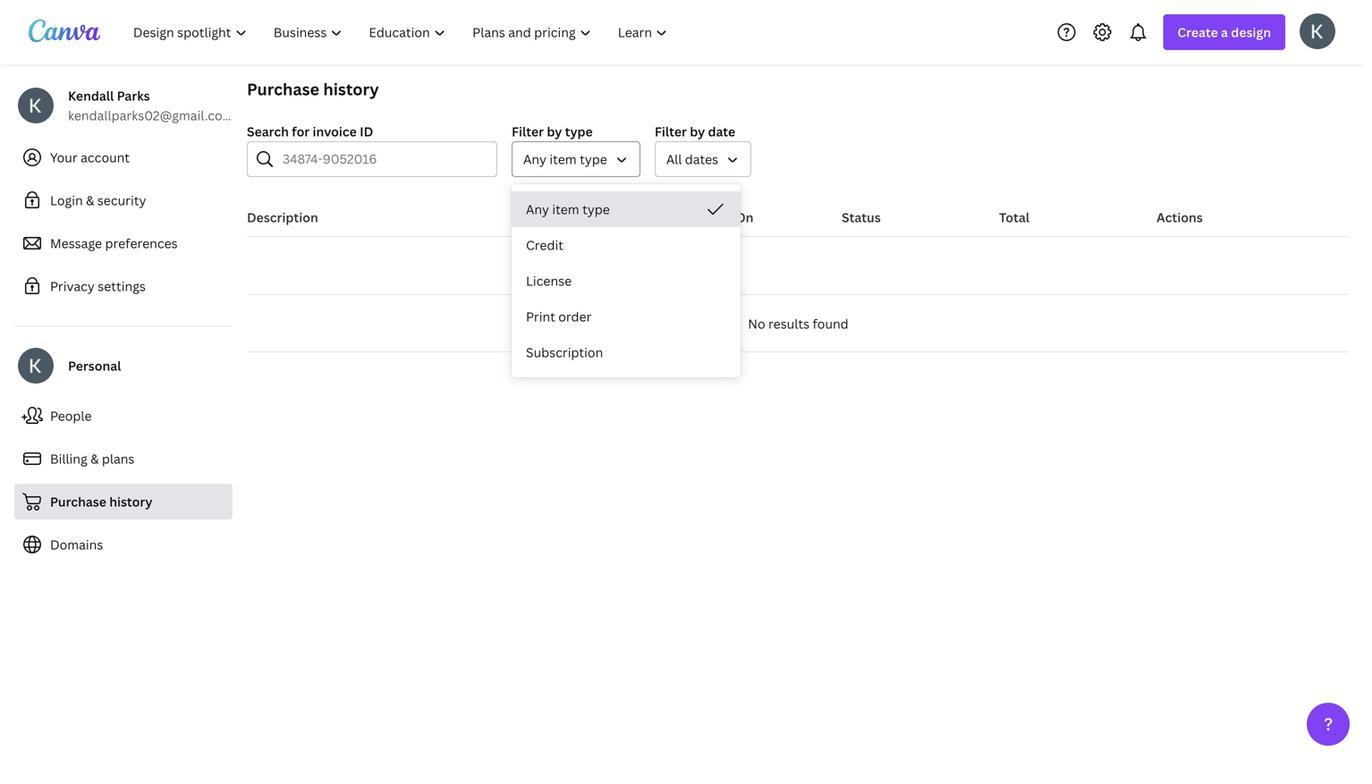 Task type: vqa. For each thing, say whether or not it's contained in the screenshot.
the rightmost Purchase history
yes



Task type: describe. For each thing, give the bounding box(es) containing it.
plans
[[102, 450, 135, 467]]

domains link
[[14, 527, 233, 563]]

create a design button
[[1163, 14, 1285, 50]]

purchase inside purchase history link
[[50, 493, 106, 510]]

history inside purchase history link
[[109, 493, 152, 510]]

kendall
[[68, 87, 114, 104]]

top level navigation element
[[122, 14, 683, 50]]

type inside option
[[582, 201, 610, 218]]

total
[[999, 209, 1030, 226]]

message
[[50, 235, 102, 252]]

billing & plans link
[[14, 441, 233, 477]]

your account
[[50, 149, 130, 166]]

print order
[[526, 308, 592, 325]]

by for date
[[690, 123, 705, 140]]

0 horizontal spatial purchase history
[[50, 493, 152, 510]]

any item type button
[[512, 191, 741, 227]]

print order button
[[512, 299, 741, 335]]

create
[[1177, 24, 1218, 41]]

no results found
[[748, 315, 849, 332]]

account
[[81, 149, 130, 166]]

kendall parks kendallparks02@gmail.com
[[68, 87, 234, 124]]

a
[[1221, 24, 1228, 41]]

personal
[[68, 357, 121, 374]]

kendall parks image
[[1300, 13, 1335, 49]]

subscription option
[[512, 335, 741, 370]]

login & security
[[50, 192, 146, 209]]

subscription button
[[512, 335, 741, 370]]

for
[[292, 123, 310, 140]]

1 vertical spatial type
[[580, 151, 607, 168]]

no
[[748, 315, 765, 332]]

0 vertical spatial item
[[550, 151, 577, 168]]

dates
[[685, 151, 718, 168]]

& for login
[[86, 192, 94, 209]]

date
[[708, 123, 735, 140]]

Any item type button
[[512, 141, 640, 177]]

license
[[526, 272, 572, 289]]

license button
[[512, 263, 741, 299]]

privacy settings
[[50, 278, 146, 295]]

privacy
[[50, 278, 95, 295]]

login
[[50, 192, 83, 209]]

id
[[360, 123, 373, 140]]



Task type: locate. For each thing, give the bounding box(es) containing it.
purchase history down "billing & plans"
[[50, 493, 152, 510]]

purchase
[[247, 78, 319, 100], [50, 493, 106, 510]]

1 horizontal spatial purchase
[[247, 78, 319, 100]]

search for invoice id
[[247, 123, 373, 140]]

1 vertical spatial any
[[526, 201, 549, 218]]

type up any item type button
[[565, 123, 593, 140]]

& for billing
[[90, 450, 99, 467]]

1 horizontal spatial history
[[323, 78, 379, 100]]

filter for filter by type
[[512, 123, 544, 140]]

actions
[[1157, 209, 1203, 226]]

your
[[50, 149, 78, 166]]

1 by from the left
[[547, 123, 562, 140]]

item inside option
[[552, 201, 579, 218]]

any item type
[[523, 151, 607, 168], [526, 201, 610, 218]]

any up credit
[[526, 201, 549, 218]]

message preferences link
[[14, 225, 233, 261]]

people link
[[14, 398, 233, 434]]

found
[[813, 315, 849, 332]]

filter by type
[[512, 123, 593, 140]]

2 by from the left
[[690, 123, 705, 140]]

1 horizontal spatial filter
[[655, 123, 687, 140]]

list box containing any item type
[[512, 191, 741, 370]]

2 vertical spatial type
[[582, 201, 610, 218]]

list box
[[512, 191, 741, 370]]

filter up all
[[655, 123, 687, 140]]

0 vertical spatial any
[[523, 151, 546, 168]]

create a design
[[1177, 24, 1271, 41]]

by
[[547, 123, 562, 140], [690, 123, 705, 140]]

search
[[247, 123, 289, 140]]

design
[[1231, 24, 1271, 41]]

1 vertical spatial item
[[552, 201, 579, 218]]

0 vertical spatial type
[[565, 123, 593, 140]]

& right login
[[86, 192, 94, 209]]

&
[[86, 192, 94, 209], [90, 450, 99, 467]]

your account link
[[14, 140, 233, 175]]

& left plans
[[90, 450, 99, 467]]

Search for invoice ID text field
[[283, 142, 486, 176]]

any inside option
[[526, 201, 549, 218]]

any item type up credit
[[526, 201, 610, 218]]

credit button
[[512, 227, 741, 263]]

0 vertical spatial &
[[86, 192, 94, 209]]

1 vertical spatial purchase history
[[50, 493, 152, 510]]

0 horizontal spatial purchase
[[50, 493, 106, 510]]

history up 'id'
[[323, 78, 379, 100]]

status
[[842, 209, 881, 226]]

by for type
[[547, 123, 562, 140]]

filter up any item type button
[[512, 123, 544, 140]]

any item type option
[[512, 191, 741, 227]]

any down filter by type
[[523, 151, 546, 168]]

filter
[[512, 123, 544, 140], [655, 123, 687, 140]]

0 vertical spatial purchase history
[[247, 78, 379, 100]]

1 vertical spatial &
[[90, 450, 99, 467]]

1 horizontal spatial purchase history
[[247, 78, 379, 100]]

print
[[526, 308, 555, 325]]

1 filter from the left
[[512, 123, 544, 140]]

history down billing & plans "link"
[[109, 493, 152, 510]]

subscription
[[526, 344, 603, 361]]

All dates button
[[655, 141, 751, 177]]

created
[[684, 209, 733, 226]]

any item type down filter by type
[[523, 151, 607, 168]]

billing
[[50, 450, 87, 467]]

results
[[768, 315, 810, 332]]

created on
[[684, 209, 754, 226]]

item down filter by type
[[550, 151, 577, 168]]

security
[[97, 192, 146, 209]]

kendallparks02@gmail.com
[[68, 107, 234, 124]]

any item type inside option
[[526, 201, 610, 218]]

login & security link
[[14, 182, 233, 218]]

parks
[[117, 87, 150, 104]]

item
[[550, 151, 577, 168], [552, 201, 579, 218]]

preferences
[[105, 235, 178, 252]]

0 vertical spatial any item type
[[523, 151, 607, 168]]

description
[[247, 209, 318, 226]]

on
[[736, 209, 754, 226]]

1 vertical spatial any item type
[[526, 201, 610, 218]]

2 filter from the left
[[655, 123, 687, 140]]

type down filter by type
[[580, 151, 607, 168]]

order
[[558, 308, 592, 325]]

& inside "link"
[[90, 450, 99, 467]]

message preferences
[[50, 235, 178, 252]]

0 horizontal spatial history
[[109, 493, 152, 510]]

0 horizontal spatial filter
[[512, 123, 544, 140]]

settings
[[98, 278, 146, 295]]

purchase history
[[247, 78, 379, 100], [50, 493, 152, 510]]

purchase history link
[[14, 484, 233, 520]]

1 horizontal spatial by
[[690, 123, 705, 140]]

type
[[565, 123, 593, 140], [580, 151, 607, 168], [582, 201, 610, 218]]

people
[[50, 407, 92, 424]]

purchase history up search for invoice id
[[247, 78, 379, 100]]

1 vertical spatial purchase
[[50, 493, 106, 510]]

filter by date
[[655, 123, 735, 140]]

all dates
[[666, 151, 718, 168]]

0 vertical spatial purchase
[[247, 78, 319, 100]]

item up credit
[[552, 201, 579, 218]]

by left 'date'
[[690, 123, 705, 140]]

type up credit 'button'
[[582, 201, 610, 218]]

by up any item type button
[[547, 123, 562, 140]]

license option
[[512, 263, 741, 299]]

all
[[666, 151, 682, 168]]

purchase up domains at the bottom of the page
[[50, 493, 106, 510]]

history
[[323, 78, 379, 100], [109, 493, 152, 510]]

0 vertical spatial history
[[323, 78, 379, 100]]

any
[[523, 151, 546, 168], [526, 201, 549, 218]]

credit option
[[512, 227, 741, 263]]

billing & plans
[[50, 450, 135, 467]]

privacy settings link
[[14, 268, 233, 304]]

credit
[[526, 237, 563, 254]]

1 vertical spatial history
[[109, 493, 152, 510]]

0 horizontal spatial by
[[547, 123, 562, 140]]

filter for filter by date
[[655, 123, 687, 140]]

domains
[[50, 536, 103, 553]]

invoice
[[313, 123, 357, 140]]

print order option
[[512, 299, 741, 335]]

purchase up search in the left of the page
[[247, 78, 319, 100]]



